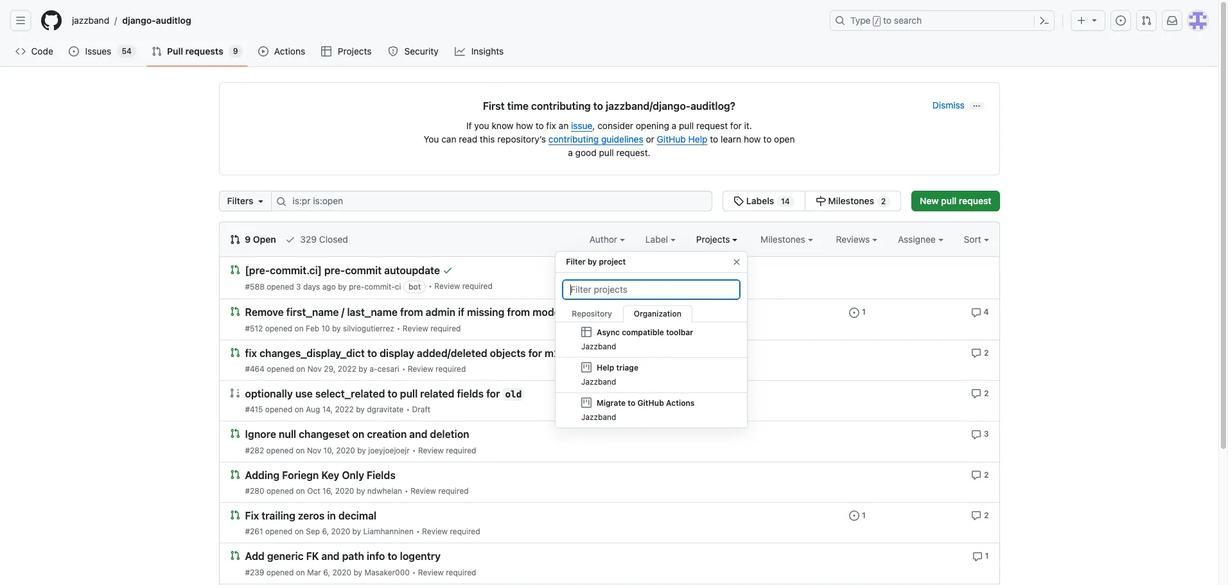 Task type: locate. For each thing, give the bounding box(es) containing it.
from down bot on the top left of the page
[[400, 307, 423, 319]]

3 comment image from the top
[[972, 470, 982, 481]]

on left mar
[[296, 568, 305, 577]]

/ inside type / to search
[[875, 17, 880, 26]]

ignore null changeset on creation and deletion #282             opened on nov 10, 2020 by joeyjoejoejr • review required
[[245, 429, 476, 455]]

jazzband for migrate to github actions
[[582, 413, 617, 422]]

1 vertical spatial how
[[744, 134, 761, 145]]

6 open pull request element from the top
[[230, 510, 240, 520]]

git pull request image left 9 open
[[230, 235, 240, 245]]

on left oct
[[296, 486, 305, 496]]

table image
[[322, 46, 332, 57]]

1 vertical spatial 6,
[[323, 568, 330, 577]]

review required link down admin
[[403, 324, 461, 333]]

comment image for third 2 link
[[972, 470, 982, 481]]

review required link for silviogutierrez
[[403, 324, 461, 333]]

#464
[[245, 364, 265, 374]]

pull inside optionally use select_related to pull related fields for old #415             opened on aug 14, 2022 by dgravitate • draft
[[400, 388, 418, 400]]

1 horizontal spatial 3
[[984, 429, 989, 439]]

2 comment image from the top
[[972, 389, 982, 399]]

null
[[279, 429, 296, 441]]

jazzband for async compatible toolbar
[[582, 342, 617, 352]]

• up logentry at the bottom left of page
[[416, 527, 420, 537]]

on inside fix trailing zeros in decimal #261             opened on sep 6, 2020 by liamhanninen • review required
[[295, 527, 304, 537]]

1 open pull request image from the top
[[230, 265, 240, 275]]

labels
[[747, 195, 775, 206]]

1 vertical spatial projects
[[696, 234, 733, 245]]

1 horizontal spatial fix
[[547, 120, 556, 131]]

project image for help
[[582, 362, 592, 373]]

opened inside ignore null changeset on creation and deletion #282             opened on nov 10, 2020 by joeyjoejoejr • review required
[[266, 446, 294, 455]]

open
[[253, 234, 276, 245]]

mar
[[307, 568, 321, 577]]

milestones inside issue "element"
[[829, 195, 875, 206]]

2 open pull request element from the top
[[230, 306, 240, 317]]

to right migrate
[[628, 398, 636, 408]]

first
[[483, 100, 505, 112]]

close menu image
[[732, 257, 742, 267]]

to up dgravitate at the left bottom of page
[[388, 388, 398, 400]]

open pull request image for remove first_name / last_name from admin if missing from model
[[230, 307, 240, 317]]

github right migrate
[[638, 398, 665, 408]]

sort button
[[964, 233, 989, 246]]

or
[[646, 134, 655, 145]]

9 left play icon
[[233, 46, 238, 56]]

0 vertical spatial nov
[[308, 364, 322, 374]]

0 horizontal spatial fix
[[245, 348, 257, 359]]

1 vertical spatial a
[[568, 147, 573, 158]]

review required link down 11 / 11 checks ok image
[[435, 282, 493, 291]]

3 jazzband from the top
[[582, 413, 617, 422]]

how up repository's
[[516, 120, 533, 131]]

ndwhelan
[[367, 486, 402, 496]]

jazzband link
[[67, 10, 114, 31]]

milestones right milestone icon
[[829, 195, 875, 206]]

0 vertical spatial actions
[[274, 46, 305, 57]]

graph image
[[455, 46, 465, 57]]

zeros
[[298, 510, 325, 522]]

code
[[31, 46, 53, 57]]

repository
[[572, 309, 612, 319]]

projects up close menu icon
[[696, 234, 733, 245]]

list
[[67, 10, 823, 31]]

ignore
[[245, 429, 276, 441]]

open pull request element up "draft pull request" element
[[230, 347, 240, 358]]

0 horizontal spatial /
[[114, 15, 117, 26]]

open pull request image for [pre-commit.ci] pre-commit autoupdate
[[230, 265, 240, 275]]

0 vertical spatial how
[[516, 120, 533, 131]]

0 vertical spatial 6,
[[322, 527, 329, 537]]

2 vertical spatial 1 link
[[973, 550, 989, 562]]

1 vertical spatial 2022
[[335, 405, 354, 415]]

3 2 link from the top
[[972, 469, 989, 481]]

/ left the django- on the top left of page
[[114, 15, 117, 26]]

2 vertical spatial jazzband
[[582, 413, 617, 422]]

2020 down in
[[331, 527, 350, 537]]

pull up draft link
[[400, 388, 418, 400]]

• down logentry at the bottom left of page
[[412, 568, 416, 577]]

0 vertical spatial help
[[689, 134, 708, 145]]

milestone image
[[816, 196, 826, 206]]

pull down contributing guidelines link
[[599, 147, 614, 158]]

review required link right ndwhelan
[[411, 486, 469, 496]]

by left a-
[[359, 364, 368, 374]]

nov left 29,
[[308, 364, 322, 374]]

3 open pull request image from the top
[[230, 429, 240, 439]]

filters
[[227, 195, 253, 206]]

0 horizontal spatial actions
[[274, 46, 305, 57]]

by down ignore null changeset on creation and deletion link
[[357, 446, 366, 455]]

to learn how to open a good pull request.
[[568, 134, 795, 158]]

fix trailing zeros in decimal #261             opened on sep 6, 2020 by liamhanninen • review required
[[245, 510, 480, 537]]

2022
[[338, 364, 357, 374], [335, 405, 354, 415]]

jazzband
[[582, 342, 617, 352], [582, 377, 617, 387], [582, 413, 617, 422]]

0 vertical spatial for
[[731, 120, 742, 131]]

use
[[295, 388, 313, 400]]

open pull request image for adding foriegn key only fields
[[230, 469, 240, 480]]

pre- down commit
[[349, 282, 365, 292]]

open pull request image up "draft pull request" element
[[230, 347, 240, 358]]

6, right the sep
[[322, 527, 329, 537]]

3
[[296, 282, 301, 292], [984, 429, 989, 439]]

1 horizontal spatial a
[[672, 120, 677, 131]]

10,
[[324, 446, 334, 455]]

0 vertical spatial 1
[[862, 307, 866, 317]]

issue opened image
[[1116, 15, 1127, 26], [69, 46, 79, 57], [850, 308, 860, 318], [850, 511, 860, 521]]

2 horizontal spatial /
[[875, 17, 880, 26]]

opened down the optionally
[[265, 405, 293, 415]]

/ inside jazzband / django-auditlog
[[114, 15, 117, 26]]

1 comment image from the top
[[972, 348, 982, 359]]

by down select_related
[[356, 405, 365, 415]]

from left model
[[507, 307, 530, 319]]

1 horizontal spatial how
[[744, 134, 761, 145]]

how
[[516, 120, 533, 131], [744, 134, 761, 145]]

11 / 11 checks ok image
[[443, 266, 453, 276]]

1 vertical spatial help
[[597, 363, 615, 373]]

on left creation
[[352, 429, 365, 441]]

draft pull request element
[[230, 387, 240, 398]]

required inside add generic fk and path info to logentry #239             opened on mar 6, 2020 by masaker000 • review required
[[446, 568, 476, 577]]

and inside ignore null changeset on creation and deletion #282             opened on nov 10, 2020 by joeyjoejoejr • review required
[[410, 429, 428, 441]]

comment image
[[972, 348, 982, 359], [972, 389, 982, 399], [972, 470, 982, 481], [972, 511, 982, 521]]

a-cesari link
[[370, 364, 400, 374]]

nov left 10,
[[307, 446, 321, 455]]

open pull request element for [pre-commit.ci] pre-commit autoupdate
[[230, 264, 240, 275]]

open pull request element left remove
[[230, 306, 240, 317]]

help inside 'filtered projects' list box
[[597, 363, 615, 373]]

fix left an
[[547, 120, 556, 131]]

1 vertical spatial request
[[959, 195, 992, 206]]

fields
[[457, 388, 484, 400]]

review required link up logentry at the bottom left of page
[[422, 527, 480, 537]]

review required link down fix changes_display_dict to display added/deleted objects for m2m updates
[[408, 364, 466, 374]]

2 for fourth 2 link
[[984, 511, 989, 520]]

pre- up ago
[[324, 265, 345, 277]]

review down fix changes_display_dict to display added/deleted objects for m2m updates
[[408, 364, 434, 374]]

1 horizontal spatial from
[[507, 307, 530, 319]]

review
[[435, 282, 460, 291], [403, 324, 429, 333], [408, 364, 434, 374], [418, 446, 444, 455], [411, 486, 436, 496], [422, 527, 448, 537], [418, 568, 444, 577]]

0 horizontal spatial 9
[[233, 46, 238, 56]]

1 horizontal spatial git pull request image
[[1142, 15, 1152, 26]]

review required link
[[435, 282, 493, 291], [403, 324, 461, 333], [408, 364, 466, 374], [418, 446, 476, 455], [411, 486, 469, 496], [422, 527, 480, 537], [418, 568, 476, 577]]

9 for 9
[[233, 46, 238, 56]]

1 horizontal spatial for
[[529, 348, 542, 359]]

project
[[599, 257, 626, 267]]

1 vertical spatial and
[[322, 551, 340, 563]]

for left the m2m
[[529, 348, 542, 359]]

open pull request image left 'fix'
[[230, 510, 240, 520]]

2020 inside add generic fk and path info to logentry #239             opened on mar 6, 2020 by masaker000 • review required
[[333, 568, 352, 577]]

on down changes_display_dict
[[296, 364, 305, 374]]

nov inside ignore null changeset on creation and deletion #282             opened on nov 10, 2020 by joeyjoejoejr • review required
[[307, 446, 321, 455]]

added/deleted
[[417, 348, 488, 359]]

3 open pull request element from the top
[[230, 347, 240, 358]]

review down logentry at the bottom left of page
[[418, 568, 444, 577]]

2 vertical spatial comment image
[[973, 552, 983, 562]]

7 open pull request element from the top
[[230, 550, 240, 561]]

0 horizontal spatial help
[[597, 363, 615, 373]]

by down 'decimal'
[[353, 527, 361, 537]]

2 open pull request image from the top
[[230, 347, 240, 358]]

• inside optionally use select_related to pull related fields for old #415             opened on aug 14, 2022 by dgravitate • draft
[[406, 405, 410, 415]]

None search field
[[219, 191, 902, 211]]

comment image for 1
[[973, 552, 983, 562]]

1 vertical spatial comment image
[[972, 430, 982, 440]]

1 open pull request image from the top
[[230, 307, 240, 317]]

1 horizontal spatial 9
[[245, 234, 251, 245]]

a
[[672, 120, 677, 131], [568, 147, 573, 158]]

project type tab list
[[556, 300, 748, 323]]

6,
[[322, 527, 329, 537], [323, 568, 330, 577]]

comment image inside 4 link
[[971, 308, 982, 318]]

2 for third 2 link
[[984, 470, 989, 480]]

• inside add generic fk and path info to logentry #239             opened on mar 6, 2020 by masaker000 • review required
[[412, 568, 416, 577]]

review required link for a-cesari
[[408, 364, 466, 374]]

contributing up an
[[531, 100, 591, 112]]

you
[[475, 120, 490, 131]]

1 horizontal spatial projects
[[696, 234, 733, 245]]

0 vertical spatial 9
[[233, 46, 238, 56]]

54
[[122, 46, 132, 56]]

a inside to learn how to open a good pull request.
[[568, 147, 573, 158]]

10
[[322, 324, 330, 333]]

1 horizontal spatial request
[[959, 195, 992, 206]]

1 vertical spatial pre-
[[349, 282, 365, 292]]

0 horizontal spatial milestones
[[761, 234, 808, 245]]

1 vertical spatial 1
[[862, 511, 866, 520]]

2 jazzband from the top
[[582, 377, 617, 387]]

1 for remove first_name / last_name from admin if missing from model
[[862, 307, 866, 317]]

1 vertical spatial git pull request image
[[230, 235, 240, 245]]

0 vertical spatial milestones
[[829, 195, 875, 206]]

/ right type
[[875, 17, 880, 26]]

3 link
[[972, 428, 989, 440]]

2 inside "milestones 2"
[[881, 197, 886, 206]]

search image
[[277, 197, 287, 207]]

required inside adding foriegn key only fields #280             opened on oct 16, 2020 by ndwhelan • review required
[[439, 486, 469, 496]]

on left 'aug'
[[295, 405, 304, 415]]

0 vertical spatial 1 link
[[850, 306, 866, 318]]

a down you can read this repository's contributing guidelines or github help on the top
[[568, 147, 573, 158]]

open pull request image
[[230, 265, 240, 275], [230, 510, 240, 520]]

project image left migrate
[[582, 398, 592, 408]]

label button
[[646, 233, 676, 246]]

pull
[[679, 120, 694, 131], [599, 147, 614, 158], [942, 195, 957, 206], [400, 388, 418, 400]]

0 horizontal spatial projects
[[338, 46, 372, 57]]

comment image for fourth 2 link
[[972, 511, 982, 521]]

open pull request image left remove
[[230, 307, 240, 317]]

by
[[588, 257, 597, 267], [338, 282, 347, 292], [332, 324, 341, 333], [359, 364, 368, 374], [356, 405, 365, 415], [357, 446, 366, 455], [357, 486, 365, 496], [353, 527, 361, 537], [354, 568, 362, 577]]

0 horizontal spatial a
[[568, 147, 573, 158]]

• inside adding foriegn key only fields #280             opened on oct 16, 2020 by ndwhelan • review required
[[405, 486, 409, 496]]

dismiss
[[933, 100, 965, 111]]

required inside ignore null changeset on creation and deletion #282             opened on nov 10, 2020 by joeyjoejoejr • review required
[[446, 446, 476, 455]]

author
[[590, 234, 620, 245]]

opened down 'null'
[[266, 446, 294, 455]]

review required link down logentry at the bottom left of page
[[418, 568, 476, 577]]

Filter projects text field
[[563, 280, 741, 300]]

1 vertical spatial milestones
[[761, 234, 808, 245]]

project image
[[582, 362, 592, 373], [582, 398, 592, 408]]

0 horizontal spatial pre-
[[324, 265, 345, 277]]

1 link for remove first_name / last_name from admin if missing from model
[[850, 306, 866, 318]]

by right "filter"
[[588, 257, 597, 267]]

open pull request image left ignore
[[230, 429, 240, 439]]

to up masaker000
[[388, 551, 398, 563]]

draft pull request image
[[230, 388, 240, 398]]

6, inside add generic fk and path info to logentry #239             opened on mar 6, 2020 by masaker000 • review required
[[323, 568, 330, 577]]

comment image inside '3' link
[[972, 430, 982, 440]]

0 vertical spatial comment image
[[971, 308, 982, 318]]

0 vertical spatial git pull request image
[[1142, 15, 1152, 26]]

adding foriegn key only fields link
[[245, 470, 396, 481]]

open pull request element left adding
[[230, 469, 240, 480]]

1 vertical spatial actions
[[667, 398, 695, 408]]

1 vertical spatial 3
[[984, 429, 989, 439]]

16,
[[323, 486, 333, 496]]

milestones for milestones
[[761, 234, 808, 245]]

comment image
[[971, 308, 982, 318], [972, 430, 982, 440], [973, 552, 983, 562]]

review up logentry at the bottom left of page
[[422, 527, 448, 537]]

filters button
[[219, 191, 272, 211]]

github right or on the top right
[[657, 134, 686, 145]]

0 vertical spatial projects
[[338, 46, 372, 57]]

0 vertical spatial and
[[410, 429, 428, 441]]

and down draft
[[410, 429, 428, 441]]

0 vertical spatial project image
[[582, 362, 592, 373]]

filtered projects list box
[[556, 323, 748, 429]]

open pull request element for fix changes_display_dict to display added/deleted objects for m2m updates
[[230, 347, 240, 358]]

0 vertical spatial jazzband
[[582, 342, 617, 352]]

14,
[[322, 405, 333, 415]]

security link
[[383, 42, 445, 61]]

1 vertical spatial fix
[[245, 348, 257, 359]]

pre-
[[324, 265, 345, 277], [349, 282, 365, 292]]

1 vertical spatial open pull request image
[[230, 510, 240, 520]]

2 open pull request image from the top
[[230, 510, 240, 520]]

menu
[[555, 246, 748, 439]]

open pull request element left [pre-
[[230, 264, 240, 275]]

2 project image from the top
[[582, 398, 592, 408]]

guidelines
[[601, 134, 644, 145]]

2022 inside optionally use select_related to pull related fields for old #415             opened on aug 14, 2022 by dgravitate • draft
[[335, 405, 354, 415]]

0 horizontal spatial from
[[400, 307, 423, 319]]

organization
[[634, 309, 682, 319]]

git pull request image left notifications 'image'
[[1142, 15, 1152, 26]]

jazzband down migrate
[[582, 413, 617, 422]]

1 project image from the top
[[582, 362, 592, 373]]

open pull request image
[[230, 307, 240, 317], [230, 347, 240, 358], [230, 429, 240, 439], [230, 469, 240, 480], [230, 551, 240, 561]]

1 horizontal spatial actions
[[667, 398, 695, 408]]

issue
[[571, 120, 593, 131]]

329 closed
[[298, 234, 348, 245]]

by down only
[[357, 486, 365, 496]]

only
[[342, 470, 364, 481]]

projects right table image
[[338, 46, 372, 57]]

comment image for third 2 link from the bottom
[[972, 389, 982, 399]]

pull requests
[[167, 46, 223, 57]]

2022 right 29,
[[338, 364, 357, 374]]

foriegn
[[282, 470, 319, 481]]

key
[[322, 470, 340, 481]]

2020 inside ignore null changeset on creation and deletion #282             opened on nov 10, 2020 by joeyjoejoejr • review required
[[336, 446, 355, 455]]

1 for fix trailing zeros in decimal
[[862, 511, 866, 520]]

help down 1 / 6 checks ok image on the bottom of page
[[597, 363, 615, 373]]

toolbar
[[667, 328, 694, 337]]

projects inside "link"
[[338, 46, 372, 57]]

1 horizontal spatial /
[[342, 307, 345, 319]]

0 vertical spatial a
[[672, 120, 677, 131]]

open pull request element for remove first_name / last_name from admin if missing from model
[[230, 306, 240, 317]]

0 horizontal spatial git pull request image
[[230, 235, 240, 245]]

1 vertical spatial project image
[[582, 398, 592, 408]]

help left the learn
[[689, 134, 708, 145]]

opened
[[267, 282, 294, 292], [265, 324, 293, 333], [267, 364, 294, 374], [265, 405, 293, 415], [266, 446, 294, 455], [267, 486, 294, 496], [265, 527, 293, 537], [267, 568, 294, 577]]

2022 down select_related
[[335, 405, 354, 415]]

1 jazzband from the top
[[582, 342, 617, 352]]

• inside ignore null changeset on creation and deletion #282             opened on nov 10, 2020 by joeyjoejoejr • review required
[[412, 446, 416, 455]]

1 vertical spatial nov
[[307, 446, 321, 455]]

1 vertical spatial github
[[638, 398, 665, 408]]

jazzband down help triage
[[582, 377, 617, 387]]

review required link down deletion
[[418, 446, 476, 455]]

1 vertical spatial jazzband
[[582, 377, 617, 387]]

to up repository's
[[536, 120, 544, 131]]

to inside 'filtered projects' list box
[[628, 398, 636, 408]]

0 horizontal spatial and
[[322, 551, 340, 563]]

if
[[467, 120, 472, 131]]

on left the sep
[[295, 527, 304, 537]]

4 open pull request image from the top
[[230, 469, 240, 480]]

4 open pull request element from the top
[[230, 428, 240, 439]]

• right ndwhelan
[[405, 486, 409, 496]]

if you know how to fix an issue ,           consider opening a pull request for it.
[[467, 120, 752, 131]]

nov
[[308, 364, 322, 374], [307, 446, 321, 455]]

9 left open on the left top of the page
[[245, 234, 251, 245]]

2020 inside fix trailing zeros in decimal #261             opened on sep 6, 2020 by liamhanninen • review required
[[331, 527, 350, 537]]

1 vertical spatial 1 link
[[850, 510, 866, 521]]

•
[[429, 282, 432, 291], [397, 324, 401, 333], [402, 364, 406, 374], [406, 405, 410, 415], [412, 446, 416, 455], [405, 486, 409, 496], [416, 527, 420, 537], [412, 568, 416, 577]]

2 for third 2 link from the bottom
[[984, 389, 989, 398]]

to left open at the right top of the page
[[764, 134, 772, 145]]

generic
[[267, 551, 304, 563]]

reviews button
[[836, 233, 878, 246]]

time
[[507, 100, 529, 112]]

by inside fix trailing zeros in decimal #261             opened on sep 6, 2020 by liamhanninen • review required
[[353, 527, 361, 537]]

1 link
[[850, 306, 866, 318], [850, 510, 866, 521], [973, 550, 989, 562]]

add generic fk and path info to logentry link
[[245, 551, 441, 563]]

open pull request element left 'fix'
[[230, 510, 240, 520]]

4 2 link from the top
[[972, 510, 989, 521]]

open pull request element
[[230, 264, 240, 275], [230, 306, 240, 317], [230, 347, 240, 358], [230, 428, 240, 439], [230, 469, 240, 480], [230, 510, 240, 520], [230, 550, 240, 561]]

0 horizontal spatial how
[[516, 120, 533, 131]]

you can read this repository's contributing guidelines or github help
[[424, 134, 708, 145]]

review right ndwhelan
[[411, 486, 436, 496]]

milestones inside popup button
[[761, 234, 808, 245]]

2020 right 16,
[[335, 486, 354, 496]]

pre-commit-ci link
[[349, 282, 401, 292]]

6, right mar
[[323, 568, 330, 577]]

• left draft
[[406, 405, 410, 415]]

github inside 'filtered projects' list box
[[638, 398, 665, 408]]

opened down generic
[[267, 568, 294, 577]]

/ for jazzband
[[114, 15, 117, 26]]

milestones down "14"
[[761, 234, 808, 245]]

0 horizontal spatial 3
[[296, 282, 301, 292]]

1 horizontal spatial milestones
[[829, 195, 875, 206]]

0 vertical spatial open pull request image
[[230, 265, 240, 275]]

2 horizontal spatial for
[[731, 120, 742, 131]]

0 vertical spatial 2022
[[338, 364, 357, 374]]

open pull request element for fix trailing zeros in decimal
[[230, 510, 240, 520]]

required
[[462, 282, 493, 291], [431, 324, 461, 333], [436, 364, 466, 374], [446, 446, 476, 455], [439, 486, 469, 496], [450, 527, 480, 537], [446, 568, 476, 577]]

by inside ignore null changeset on creation and deletion #282             opened on nov 10, 2020 by joeyjoejoejr • review required
[[357, 446, 366, 455]]

for left 'it.'
[[731, 120, 742, 131]]

1 horizontal spatial and
[[410, 429, 428, 441]]

1 vertical spatial 9
[[245, 234, 251, 245]]

2020 down add generic fk and path info to logentry link
[[333, 568, 352, 577]]

4 comment image from the top
[[972, 511, 982, 521]]

2 vertical spatial for
[[487, 388, 500, 400]]

0 vertical spatial 3
[[296, 282, 301, 292]]

review down deletion
[[418, 446, 444, 455]]

0 horizontal spatial for
[[487, 388, 500, 400]]

#239
[[245, 568, 264, 577]]

opened down the trailing
[[265, 527, 293, 537]]

#415
[[245, 405, 263, 415]]

2 2 link from the top
[[972, 387, 989, 399]]

0 horizontal spatial request
[[697, 120, 728, 131]]

changes_display_dict
[[260, 348, 365, 359]]

none search field containing filters
[[219, 191, 902, 211]]

git pull request image
[[1142, 15, 1152, 26], [230, 235, 240, 245]]

5 open pull request element from the top
[[230, 469, 240, 480]]

sort
[[964, 234, 982, 245]]

1 open pull request element from the top
[[230, 264, 240, 275]]

git pull request image
[[152, 46, 162, 57]]

5 open pull request image from the top
[[230, 551, 240, 561]]

#512             opened on feb 10 by silviogutierrez • review required
[[245, 324, 461, 333]]

6, inside fix trailing zeros in decimal #261             opened on sep 6, 2020 by liamhanninen • review required
[[322, 527, 329, 537]]



Task type: vqa. For each thing, say whether or not it's contained in the screenshot.
copilot image
no



Task type: describe. For each thing, give the bounding box(es) containing it.
jazzband / django-auditlog
[[72, 15, 191, 26]]

open pull request image for fix changes_display_dict to display added/deleted objects for m2m updates
[[230, 347, 240, 358]]

async
[[597, 328, 620, 337]]

bot
[[409, 282, 421, 292]]

triangle down image
[[256, 196, 266, 206]]

#280
[[245, 486, 264, 496]]

first_name
[[286, 307, 339, 319]]

review required link for pre-commit-ci
[[435, 282, 493, 291]]

info
[[367, 551, 385, 563]]

4
[[984, 307, 989, 317]]

review required link for liamhanninen
[[422, 527, 480, 537]]

migrate to github actions
[[597, 398, 695, 408]]

list containing jazzband
[[67, 10, 823, 31]]

/ for type
[[875, 17, 880, 26]]

review down remove first_name / last_name from admin if missing from model at the bottom of the page
[[403, 324, 429, 333]]

silviogutierrez link
[[343, 324, 394, 333]]

1 vertical spatial for
[[529, 348, 542, 359]]

opened inside optionally use select_related to pull related fields for old #415             opened on aug 14, 2022 by dgravitate • draft
[[265, 405, 293, 415]]

• right bot on the top left of the page
[[429, 282, 432, 291]]

jazzband for help triage
[[582, 377, 617, 387]]

filter by project
[[566, 257, 626, 267]]

review inside fix trailing zeros in decimal #261             opened on sep 6, 2020 by liamhanninen • review required
[[422, 527, 448, 537]]

[pre-commit.ci] pre-commit autoupdate link
[[245, 265, 440, 277]]

milestones button
[[761, 233, 813, 246]]

command palette image
[[1040, 15, 1050, 26]]

open pull request image for ignore null changeset on creation and deletion
[[230, 429, 240, 439]]

type
[[851, 15, 871, 26]]

9 for 9 open
[[245, 234, 251, 245]]

an
[[559, 120, 569, 131]]

you
[[424, 134, 439, 145]]

open pull request element for adding foriegn key only fields
[[230, 469, 240, 480]]

pull
[[167, 46, 183, 57]]

4 link
[[971, 306, 989, 318]]

how inside to learn how to open a good pull request.
[[744, 134, 761, 145]]

review inside ignore null changeset on creation and deletion #282             opened on nov 10, 2020 by joeyjoejoejr • review required
[[418, 446, 444, 455]]

triangle down image
[[1090, 15, 1100, 25]]

review inside add generic fk and path info to logentry #239             opened on mar 6, 2020 by masaker000 • review required
[[418, 568, 444, 577]]

by inside adding foriegn key only fields #280             opened on oct 16, 2020 by ndwhelan • review required
[[357, 486, 365, 496]]

by inside menu
[[588, 257, 597, 267]]

github help link
[[657, 134, 708, 145]]

by right ago
[[338, 282, 347, 292]]

projects inside popup button
[[696, 234, 733, 245]]

insights link
[[450, 42, 510, 61]]

draft link
[[412, 405, 431, 415]]

comment image for 4
[[971, 308, 982, 318]]

2 vertical spatial 1
[[986, 551, 989, 561]]

comment image for first 2 link
[[972, 348, 982, 359]]

joeyjoejoejr
[[368, 446, 410, 455]]

Search all issues text field
[[271, 191, 713, 211]]

2 for first 2 link
[[984, 348, 989, 358]]

by right 10
[[332, 324, 341, 333]]

pull right new
[[942, 195, 957, 206]]

issue element
[[723, 191, 902, 211]]

1 from from the left
[[400, 307, 423, 319]]

fix changes_display_dict to display added/deleted objects for m2m updates
[[245, 348, 612, 359]]

project image for migrate
[[582, 398, 592, 408]]

• review required
[[429, 282, 493, 291]]

by inside add generic fk and path info to logentry #239             opened on mar 6, 2020 by masaker000 • review required
[[354, 568, 362, 577]]

django-
[[122, 15, 156, 26]]

Issues search field
[[271, 191, 713, 211]]

0 vertical spatial request
[[697, 120, 728, 131]]

1 horizontal spatial pre-
[[349, 282, 365, 292]]

review down 11 / 11 checks ok image
[[435, 282, 460, 291]]

display
[[380, 348, 415, 359]]

0 vertical spatial pre-
[[324, 265, 345, 277]]

pull inside to learn how to open a good pull request.
[[599, 147, 614, 158]]

#464             opened on nov 29, 2022 by a-cesari • review required
[[245, 364, 466, 374]]

open
[[774, 134, 795, 145]]

new pull request link
[[912, 191, 1000, 211]]

reviews
[[836, 234, 873, 245]]

1 2 link from the top
[[972, 347, 989, 359]]

2020 inside adding foriegn key only fields #280             opened on oct 16, 2020 by ndwhelan • review required
[[335, 486, 354, 496]]

1 vertical spatial contributing
[[549, 134, 599, 145]]

notifications image
[[1168, 15, 1178, 26]]

insights
[[472, 46, 504, 57]]

to up a-
[[367, 348, 377, 359]]

ci
[[395, 282, 401, 292]]

and inside add generic fk and path info to logentry #239             opened on mar 6, 2020 by masaker000 • review required
[[322, 551, 340, 563]]

on inside adding foriegn key only fields #280             opened on oct 16, 2020 by ndwhelan • review required
[[296, 486, 305, 496]]

review required link for ndwhelan
[[411, 486, 469, 496]]

liamhanninen link
[[363, 527, 414, 537]]

• inside fix trailing zeros in decimal #261             opened on sep 6, 2020 by liamhanninen • review required
[[416, 527, 420, 537]]

shield image
[[388, 46, 398, 57]]

last_name
[[347, 307, 398, 319]]

menu containing filter by project
[[555, 246, 748, 439]]

projects button
[[696, 233, 738, 246]]

new pull request
[[920, 195, 992, 206]]

on inside optionally use select_related to pull related fields for old #415             opened on aug 14, 2022 by dgravitate • draft
[[295, 405, 304, 415]]

8 / 8 checks ok image
[[565, 308, 576, 318]]

required inside fix trailing zeros in decimal #261             opened on sep 6, 2020 by liamhanninen • review required
[[450, 527, 480, 537]]

ignore null changeset on creation and deletion link
[[245, 429, 470, 441]]

actions inside 'filtered projects' list box
[[667, 398, 695, 408]]

to left the learn
[[710, 134, 719, 145]]

opened down commit.ci]
[[267, 282, 294, 292]]

open pull request image for fix trailing zeros in decimal
[[230, 510, 240, 520]]

m2m
[[545, 348, 569, 359]]

#261
[[245, 527, 263, 537]]

it.
[[745, 120, 752, 131]]

1 / 6 checks ok image
[[614, 348, 624, 359]]

0 vertical spatial contributing
[[531, 100, 591, 112]]

remove first_name / last_name from admin if missing from model
[[245, 307, 563, 319]]

on inside add generic fk and path info to logentry #239             opened on mar 6, 2020 by masaker000 • review required
[[296, 568, 305, 577]]

first time contributing to jazzband/django-auditlog?
[[483, 100, 736, 112]]

329
[[300, 234, 317, 245]]

remove first_name / last_name from admin if missing from model link
[[245, 307, 563, 319]]

play image
[[258, 46, 268, 57]]

2 from from the left
[[507, 307, 530, 319]]

oct
[[307, 486, 320, 496]]

new
[[920, 195, 939, 206]]

fk
[[306, 551, 319, 563]]

...
[[973, 99, 981, 109]]

• down remove first_name / last_name from admin if missing from model link
[[397, 324, 401, 333]]

code link
[[10, 42, 59, 61]]

optionally use select_related to pull related fields for old #415             opened on aug 14, 2022 by dgravitate • draft
[[245, 388, 522, 415]]

open pull request image for add generic fk and path info to logentry
[[230, 551, 240, 561]]

comment image for 3
[[972, 430, 982, 440]]

remove
[[245, 307, 284, 319]]

add
[[245, 551, 265, 563]]

projects link
[[316, 42, 378, 61]]

consider
[[598, 120, 634, 131]]

table image
[[582, 327, 592, 337]]

draft
[[412, 405, 431, 415]]

opened right #464
[[267, 364, 294, 374]]

joeyjoejoejr link
[[368, 446, 410, 455]]

1 link for fix trailing zeros in decimal
[[850, 510, 866, 521]]

1 horizontal spatial help
[[689, 134, 708, 145]]

open pull request element for ignore null changeset on creation and deletion
[[230, 428, 240, 439]]

milestones 2
[[826, 195, 886, 206]]

review inside adding foriegn key only fields #280             opened on oct 16, 2020 by ndwhelan • review required
[[411, 486, 436, 496]]

aug
[[306, 405, 320, 415]]

fix
[[245, 510, 259, 522]]

open pull request element for add generic fk and path info to logentry
[[230, 550, 240, 561]]

help triage
[[597, 363, 639, 373]]

creation
[[367, 429, 407, 441]]

to inside optionally use select_related to pull related fields for old #415             opened on aug 14, 2022 by dgravitate • draft
[[388, 388, 398, 400]]

plus image
[[1077, 15, 1087, 26]]

django-auditlog link
[[117, 10, 196, 31]]

auditlog
[[156, 15, 191, 26]]

329 closed link
[[285, 233, 348, 246]]

to left search
[[884, 15, 892, 26]]

for inside optionally use select_related to pull related fields for old #415             opened on aug 14, 2022 by dgravitate • draft
[[487, 388, 500, 400]]

adding foriegn key only fields #280             opened on oct 16, 2020 by ndwhelan • review required
[[245, 470, 469, 496]]

opened down remove
[[265, 324, 293, 333]]

repository's
[[498, 134, 546, 145]]

homepage image
[[41, 10, 62, 31]]

review required link for joeyjoejoejr
[[418, 446, 476, 455]]

pull up the github help link
[[679, 120, 694, 131]]

contributing guidelines link
[[549, 134, 644, 145]]

good
[[576, 147, 597, 158]]

logentry
[[400, 551, 441, 563]]

code image
[[15, 46, 26, 57]]

to inside add generic fk and path info to logentry #239             opened on mar 6, 2020 by masaker000 • review required
[[388, 551, 398, 563]]

on left feb at bottom
[[295, 324, 304, 333]]

jazzband/django-
[[606, 100, 691, 112]]

tag image
[[734, 196, 744, 206]]

dgravitate
[[367, 405, 404, 415]]

this
[[480, 134, 495, 145]]

on down 'null'
[[296, 446, 305, 455]]

add generic fk and path info to logentry #239             opened on mar 6, 2020 by masaker000 • review required
[[245, 551, 476, 577]]

9 open
[[243, 234, 276, 245]]

search
[[894, 15, 922, 26]]

dgravitate link
[[367, 405, 404, 415]]

0 vertical spatial github
[[657, 134, 686, 145]]

jazzband
[[72, 15, 109, 26]]

git pull request image inside 9 open link
[[230, 235, 240, 245]]

• right cesari
[[402, 364, 406, 374]]

issue link
[[571, 120, 593, 131]]

read
[[459, 134, 478, 145]]

review required link for masaker000
[[418, 568, 476, 577]]

old
[[505, 390, 522, 400]]

by inside optionally use select_related to pull related fields for old #415             opened on aug 14, 2022 by dgravitate • draft
[[356, 405, 365, 415]]

opened inside adding foriegn key only fields #280             opened on oct 16, 2020 by ndwhelan • review required
[[267, 486, 294, 496]]

actions link
[[253, 42, 311, 61]]

0 vertical spatial fix
[[547, 120, 556, 131]]

to up ,
[[594, 100, 603, 112]]

milestones for milestones 2
[[829, 195, 875, 206]]

opened inside add generic fk and path info to logentry #239             opened on mar 6, 2020 by masaker000 • review required
[[267, 568, 294, 577]]

opened inside fix trailing zeros in decimal #261             opened on sep 6, 2020 by liamhanninen • review required
[[265, 527, 293, 537]]

check image
[[285, 235, 295, 245]]

days
[[303, 282, 320, 292]]

adding
[[245, 470, 280, 481]]



